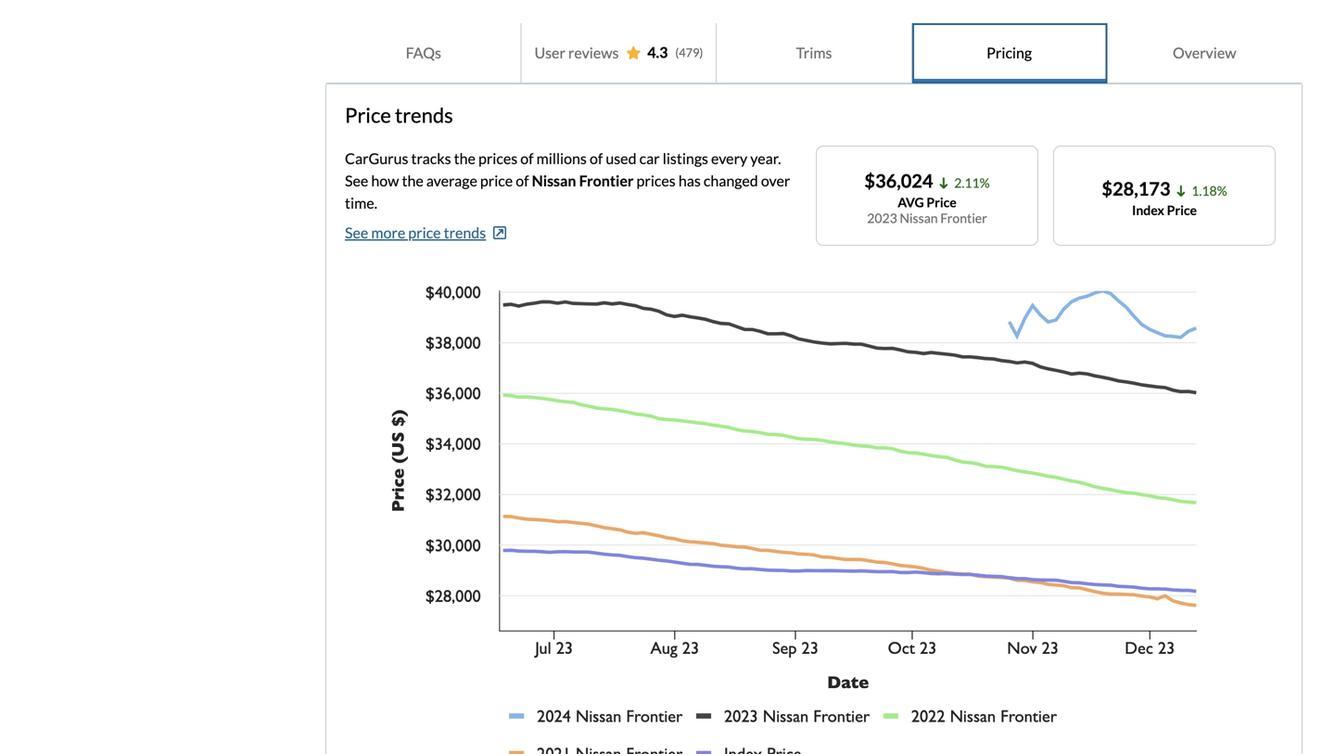 Task type: describe. For each thing, give the bounding box(es) containing it.
pricing
[[987, 43, 1032, 62]]

prices has changed over time.
[[345, 172, 791, 212]]

of left used
[[590, 149, 603, 167]]

trims tab
[[717, 23, 913, 83]]

used
[[606, 149, 637, 167]]

faqs
[[406, 43, 441, 62]]

over
[[761, 172, 791, 190]]

1 vertical spatial price
[[408, 224, 441, 242]]

0 horizontal spatial the
[[402, 172, 424, 190]]

tab list containing 4.3
[[326, 22, 1303, 84]]

user
[[535, 43, 566, 62]]

2.11%
[[955, 175, 990, 191]]

1 horizontal spatial the
[[454, 149, 476, 167]]

0 horizontal spatial price
[[345, 103, 391, 127]]

of left millions
[[521, 149, 534, 167]]

frontier inside avg price 2023 nissan frontier
[[941, 210, 988, 226]]

index price
[[1132, 202, 1197, 218]]

479
[[679, 46, 700, 60]]

millions
[[537, 149, 587, 167]]

1 vertical spatial trends
[[444, 224, 486, 242]]

2023
[[867, 210, 898, 226]]

nissan frontier
[[532, 172, 634, 190]]

year.
[[751, 149, 782, 167]]

long arrow down image for $28,173
[[1178, 184, 1186, 197]]

more
[[371, 224, 406, 242]]

overview tab
[[1108, 23, 1302, 83]]

nissan inside avg price 2023 nissan frontier
[[900, 210, 938, 226]]

overview
[[1173, 43, 1237, 62]]

faqs tab
[[326, 23, 522, 83]]

(
[[676, 46, 679, 60]]

avg
[[898, 195, 924, 210]]

0 vertical spatial nissan
[[532, 172, 576, 190]]

$36,024
[[865, 170, 934, 192]]

has
[[679, 172, 701, 190]]

4.3
[[648, 43, 668, 61]]

every
[[711, 149, 748, 167]]

$28,173
[[1102, 178, 1171, 200]]

see inside cargurus tracks the prices of millions of used car listings every year. see how the average price of
[[345, 172, 368, 190]]



Task type: locate. For each thing, give the bounding box(es) containing it.
index
[[1132, 202, 1165, 218]]

2 see from the top
[[345, 224, 368, 242]]

the
[[454, 149, 476, 167], [402, 172, 424, 190]]

cargurus
[[345, 149, 409, 167]]

price up cargurus at left
[[345, 103, 391, 127]]

1 horizontal spatial frontier
[[941, 210, 988, 226]]

see
[[345, 172, 368, 190], [345, 224, 368, 242]]

listings
[[663, 149, 709, 167]]

prices inside 'prices has changed over time.'
[[637, 172, 676, 190]]

1 vertical spatial see
[[345, 224, 368, 242]]

2 horizontal spatial price
[[1167, 202, 1197, 218]]

star image
[[627, 46, 641, 59]]

0 vertical spatial trends
[[395, 103, 453, 127]]

of left nissan frontier
[[516, 172, 529, 190]]

price right average
[[480, 172, 513, 190]]

prices down car
[[637, 172, 676, 190]]

1 horizontal spatial nissan
[[900, 210, 938, 226]]

0 horizontal spatial prices
[[479, 149, 518, 167]]

the right how
[[402, 172, 424, 190]]

price for avg price 2023 nissan frontier
[[927, 195, 957, 210]]

nissan right 2023 at the top
[[900, 210, 938, 226]]

1 vertical spatial the
[[402, 172, 424, 190]]

1 horizontal spatial price
[[927, 195, 957, 210]]

how
[[371, 172, 399, 190]]

long arrow down image for $36,024
[[940, 177, 948, 190]]

4.3 ( 479 )
[[648, 43, 703, 61]]

frontier down 2.11%
[[941, 210, 988, 226]]

nissan down millions
[[532, 172, 576, 190]]

)
[[700, 46, 703, 60]]

frontier
[[579, 172, 634, 190], [941, 210, 988, 226]]

1 vertical spatial nissan
[[900, 210, 938, 226]]

1 horizontal spatial prices
[[637, 172, 676, 190]]

long arrow down image left 2.11%
[[940, 177, 948, 190]]

1 horizontal spatial long arrow down image
[[1178, 184, 1186, 197]]

cargurus tracks the prices of millions of used car listings every year. see how the average price of
[[345, 149, 782, 190]]

car
[[640, 149, 660, 167]]

1 see from the top
[[345, 172, 368, 190]]

prices inside cargurus tracks the prices of millions of used car listings every year. see how the average price of
[[479, 149, 518, 167]]

0 horizontal spatial price
[[408, 224, 441, 242]]

nissan
[[532, 172, 576, 190], [900, 210, 938, 226]]

frontier down used
[[579, 172, 634, 190]]

prices
[[479, 149, 518, 167], [637, 172, 676, 190]]

trends up tracks
[[395, 103, 453, 127]]

changed
[[704, 172, 758, 190]]

0 vertical spatial frontier
[[579, 172, 634, 190]]

price trends
[[345, 103, 453, 127]]

price inside cargurus tracks the prices of millions of used car listings every year. see how the average price of
[[480, 172, 513, 190]]

price
[[345, 103, 391, 127], [927, 195, 957, 210], [1167, 202, 1197, 218]]

price right more
[[408, 224, 441, 242]]

pricing tab
[[913, 23, 1108, 83]]

trends left external link square image
[[444, 224, 486, 242]]

avg price 2023 nissan frontier
[[867, 195, 988, 226]]

1 vertical spatial frontier
[[941, 210, 988, 226]]

external link square image
[[494, 225, 507, 240]]

1 horizontal spatial price
[[480, 172, 513, 190]]

0 vertical spatial price
[[480, 172, 513, 190]]

long arrow down image up the index price on the top of the page
[[1178, 184, 1186, 197]]

tab list
[[326, 22, 1303, 84]]

price inside avg price 2023 nissan frontier
[[927, 195, 957, 210]]

0 horizontal spatial long arrow down image
[[940, 177, 948, 190]]

tracks
[[411, 149, 451, 167]]

time.
[[345, 194, 377, 212]]

see up time.
[[345, 172, 368, 190]]

long arrow down image
[[940, 177, 948, 190], [1178, 184, 1186, 197]]

see more price trends
[[345, 224, 486, 242]]

1 vertical spatial prices
[[637, 172, 676, 190]]

average
[[426, 172, 478, 190]]

prices left millions
[[479, 149, 518, 167]]

see down time.
[[345, 224, 368, 242]]

see more price trends link
[[345, 222, 507, 244]]

of
[[521, 149, 534, 167], [590, 149, 603, 167], [516, 172, 529, 190]]

user reviews
[[535, 43, 619, 62]]

price
[[480, 172, 513, 190], [408, 224, 441, 242]]

1.18%
[[1192, 183, 1228, 199]]

price for index price
[[1167, 202, 1197, 218]]

reviews
[[569, 43, 619, 62]]

trims
[[796, 43, 832, 62]]

the up average
[[454, 149, 476, 167]]

0 vertical spatial see
[[345, 172, 368, 190]]

0 horizontal spatial frontier
[[579, 172, 634, 190]]

0 vertical spatial prices
[[479, 149, 518, 167]]

price right avg
[[927, 195, 957, 210]]

0 horizontal spatial nissan
[[532, 172, 576, 190]]

0 vertical spatial the
[[454, 149, 476, 167]]

price down 1.18%
[[1167, 202, 1197, 218]]

trends
[[395, 103, 453, 127], [444, 224, 486, 242]]



Task type: vqa. For each thing, say whether or not it's contained in the screenshot.
the bottommost price
yes



